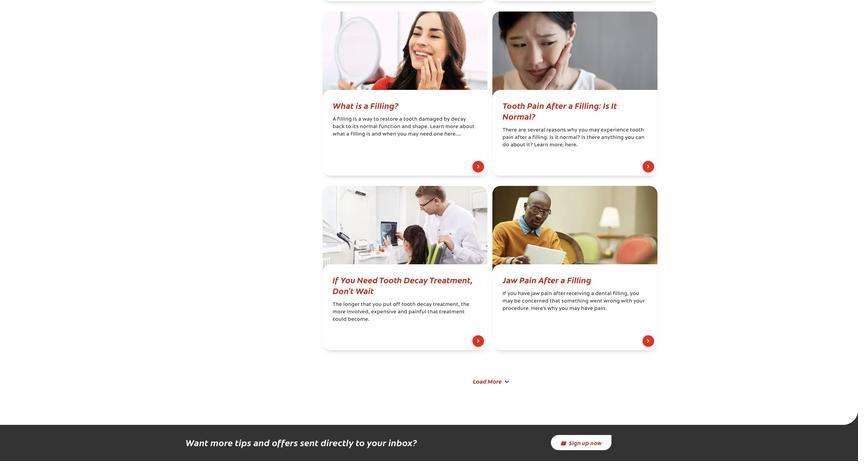 Task type: locate. For each thing, give the bounding box(es) containing it.
0 horizontal spatial to
[[346, 125, 351, 130]]

2 vertical spatial to
[[356, 437, 365, 449]]

tooth inside "if you need tooth decay treatment, don't wait"
[[379, 274, 402, 286]]

what is a filling?
[[333, 100, 399, 111]]

0 horizontal spatial if
[[333, 274, 339, 286]]

load
[[473, 378, 487, 386]]

1 horizontal spatial to
[[356, 437, 365, 449]]

is
[[356, 100, 362, 111], [353, 117, 357, 122], [367, 132, 371, 137]]

0 vertical spatial why
[[567, 128, 578, 133]]

0 horizontal spatial after
[[515, 135, 527, 140]]

1 horizontal spatial about
[[511, 143, 526, 148]]

pain
[[503, 135, 514, 140], [541, 292, 552, 297]]

one
[[434, 132, 443, 137]]

1 vertical spatial your
[[367, 437, 387, 449]]

experience
[[601, 128, 629, 133]]

0 vertical spatial pain
[[527, 100, 545, 111]]

0 vertical spatial to
[[374, 117, 379, 122]]

if left the you
[[333, 274, 339, 286]]

0 horizontal spatial tooth
[[379, 274, 402, 286]]

1 vertical spatial pain
[[520, 274, 537, 286]]

0 vertical spatial is
[[356, 100, 362, 111]]

more up here....
[[446, 125, 459, 130]]

more up could
[[333, 310, 346, 315]]

to left its
[[346, 125, 351, 130]]

1 vertical spatial if
[[503, 292, 507, 297]]

0 vertical spatial about
[[460, 125, 475, 130]]

a left filling:
[[569, 100, 573, 111]]

that
[[550, 299, 561, 304], [361, 303, 371, 308], [428, 310, 438, 315]]

way
[[363, 117, 373, 122]]

after for filling
[[539, 274, 559, 286]]

tooth pain after a filling: is it normal?
[[503, 100, 617, 122]]

you
[[579, 128, 588, 133], [398, 132, 407, 137], [625, 135, 635, 140], [508, 292, 517, 297], [630, 292, 640, 297], [373, 303, 382, 308], [559, 307, 569, 312]]

your
[[634, 299, 645, 304], [367, 437, 387, 449]]

after down are
[[515, 135, 527, 140]]

you
[[341, 274, 355, 286]]

about
[[460, 125, 475, 130], [511, 143, 526, 148]]

to
[[374, 117, 379, 122], [346, 125, 351, 130], [356, 437, 365, 449]]

rounded corner image
[[844, 411, 859, 426]]

1 vertical spatial why
[[548, 307, 558, 312]]

could
[[333, 317, 347, 323]]

1 vertical spatial decay
[[417, 303, 432, 308]]

normal?
[[503, 111, 536, 122]]

more
[[446, 125, 459, 130], [333, 310, 346, 315], [211, 437, 233, 449]]

may down the something
[[570, 307, 580, 312]]

0 horizontal spatial about
[[460, 125, 475, 130]]

0 vertical spatial if
[[333, 274, 339, 286]]

if inside "if you need tooth decay treatment, don't wait"
[[333, 274, 339, 286]]

tooth
[[503, 100, 526, 111], [379, 274, 402, 286]]

have up be
[[518, 292, 530, 297]]

1 vertical spatial more
[[333, 310, 346, 315]]

why
[[567, 128, 578, 133], [548, 307, 558, 312]]

learn down filling.
[[535, 143, 549, 148]]

you right when
[[398, 132, 407, 137]]

off
[[393, 303, 401, 308]]

are
[[519, 128, 527, 133]]

tooth right the need
[[379, 274, 402, 286]]

to right way
[[374, 117, 379, 122]]

by
[[444, 117, 450, 122]]

your right with
[[634, 299, 645, 304]]

a inside "there are several reasons why you may experience tooth pain after a filling. is it normal? is there anything you can do about it? learn more, here."
[[529, 135, 531, 140]]

tooth inside a filling is a way to restore a tooth damaged by decay back to its normal function and shape. learn more about what a filling is and when you may need one here....
[[404, 117, 418, 122]]

1 vertical spatial filling
[[351, 132, 365, 137]]

2 vertical spatial more
[[211, 437, 233, 449]]

after up reasons
[[546, 100, 567, 111]]

want more tips and offers sent directly to your inbox?
[[186, 437, 417, 449]]

procedure.
[[503, 307, 530, 312]]

and down 'off' at the bottom of the page
[[398, 310, 408, 315]]

1 vertical spatial tooth
[[630, 128, 644, 133]]

is
[[603, 100, 610, 111], [550, 135, 554, 140], [582, 135, 586, 140]]

back
[[333, 125, 345, 130]]

up
[[583, 440, 589, 447]]

need
[[420, 132, 433, 137]]

about inside a filling is a way to restore a tooth damaged by decay back to its normal function and shape. learn more about what a filling is and when you may need one here....
[[460, 125, 475, 130]]

restore
[[381, 117, 398, 122]]

after inside tooth pain after a filling: is it normal?
[[546, 100, 567, 111]]

0 horizontal spatial decay
[[417, 303, 432, 308]]

wrong
[[604, 299, 620, 304]]

tips
[[235, 437, 252, 449]]

pain inside tooth pain after a filling: is it normal?
[[527, 100, 545, 111]]

and down normal
[[372, 132, 381, 137]]

have
[[518, 292, 530, 297], [581, 307, 593, 312]]

after inside the if you have jaw pain after receiving a dental filling, you may be concerned that something went wrong with your procedure. here's why you may have pain.
[[554, 292, 566, 297]]

with
[[621, 299, 633, 304]]

learn up one
[[430, 125, 444, 130]]

1 horizontal spatial more
[[333, 310, 346, 315]]

become.
[[348, 317, 370, 323]]

jaw
[[532, 292, 540, 297]]

you up there
[[579, 128, 588, 133]]

be
[[515, 299, 521, 304]]

need
[[357, 274, 378, 286]]

1 horizontal spatial after
[[554, 292, 566, 297]]

put
[[383, 303, 392, 308]]

2 vertical spatial tooth
[[402, 303, 416, 308]]

your left inbox?
[[367, 437, 387, 449]]

decay right by
[[451, 117, 466, 122]]

0 vertical spatial learn
[[430, 125, 444, 130]]

if down jaw on the bottom of page
[[503, 292, 507, 297]]

after up the something
[[554, 292, 566, 297]]

may down shape.
[[408, 132, 419, 137]]

it?
[[527, 143, 533, 148]]

what
[[333, 132, 345, 137]]

0 vertical spatial tooth
[[503, 100, 526, 111]]

to right directly
[[356, 437, 365, 449]]

about up here....
[[460, 125, 475, 130]]

the longer that you put off tooth decay treatment, the more involved, expensive and painful that treatment could become.
[[333, 303, 470, 323]]

0 vertical spatial filling
[[338, 117, 352, 122]]

tooth up shape.
[[404, 117, 418, 122]]

tooth inside "there are several reasons why you may experience tooth pain after a filling. is it normal? is there anything you can do about it? learn more, here."
[[630, 128, 644, 133]]

filling up back
[[338, 117, 352, 122]]

filling:
[[575, 100, 602, 111]]

that inside the if you have jaw pain after receiving a dental filling, you may be concerned that something went wrong with your procedure. here's why you may have pain.
[[550, 299, 561, 304]]

pain right the jaw
[[541, 292, 552, 297]]

wait
[[356, 285, 374, 296]]

0 vertical spatial decay
[[451, 117, 466, 122]]

dental
[[596, 292, 612, 297]]

1 horizontal spatial have
[[581, 307, 593, 312]]

painful
[[409, 310, 427, 315]]

pain down there on the top right of page
[[503, 135, 514, 140]]

reasons
[[547, 128, 566, 133]]

footer containing what is a filling?
[[318, 0, 663, 398]]

why inside the if you have jaw pain after receiving a dental filling, you may be concerned that something went wrong with your procedure. here's why you may have pain.
[[548, 307, 558, 312]]

and
[[402, 125, 411, 130], [372, 132, 381, 137], [398, 310, 408, 315], [254, 437, 270, 449]]

1 horizontal spatial is
[[582, 135, 586, 140]]

tooth inside tooth pain after a filling: is it normal?
[[503, 100, 526, 111]]

may inside a filling is a way to restore a tooth damaged by decay back to its normal function and shape. learn more about what a filling is and when you may need one here....
[[408, 132, 419, 137]]

filling down its
[[351, 132, 365, 137]]

involved,
[[347, 310, 370, 315]]

when
[[383, 132, 396, 137]]

a up went
[[592, 292, 594, 297]]

may up there
[[590, 128, 600, 133]]

tooth up the can
[[630, 128, 644, 133]]

a up it? on the right of the page
[[529, 135, 531, 140]]

here.
[[566, 143, 578, 148]]

here's
[[532, 307, 546, 312]]

pain inside the if you have jaw pain after receiving a dental filling, you may be concerned that something went wrong with your procedure. here's why you may have pain.
[[541, 292, 552, 297]]

may inside "there are several reasons why you may experience tooth pain after a filling. is it normal? is there anything you can do about it? learn more, here."
[[590, 128, 600, 133]]

decay
[[451, 117, 466, 122], [417, 303, 432, 308]]

footer
[[318, 0, 663, 398]]

tooth up painful
[[402, 303, 416, 308]]

1 vertical spatial pain
[[541, 292, 552, 297]]

pain up several
[[527, 100, 545, 111]]

treatment,
[[430, 274, 473, 286]]

more left tips
[[211, 437, 233, 449]]

2 horizontal spatial more
[[446, 125, 459, 130]]

a right restore
[[400, 117, 403, 122]]

0 vertical spatial after
[[515, 135, 527, 140]]

1 horizontal spatial if
[[503, 292, 507, 297]]

0 horizontal spatial have
[[518, 292, 530, 297]]

may
[[590, 128, 600, 133], [408, 132, 419, 137], [503, 299, 513, 304], [570, 307, 580, 312]]

that right concerned at the right of page
[[550, 299, 561, 304]]

if inside the if you have jaw pain after receiving a dental filling, you may be concerned that something went wrong with your procedure. here's why you may have pain.
[[503, 292, 507, 297]]

0 horizontal spatial pain
[[503, 135, 514, 140]]

is up its
[[353, 117, 357, 122]]

1 vertical spatial after
[[554, 292, 566, 297]]

0 horizontal spatial why
[[548, 307, 558, 312]]

treatment
[[440, 310, 465, 315]]

0 vertical spatial your
[[634, 299, 645, 304]]

1 horizontal spatial pain
[[541, 292, 552, 297]]

0 vertical spatial more
[[446, 125, 459, 130]]

0 vertical spatial pain
[[503, 135, 514, 140]]

a
[[364, 100, 369, 111], [569, 100, 573, 111], [359, 117, 361, 122], [400, 117, 403, 122], [347, 132, 350, 137], [529, 135, 531, 140], [561, 274, 566, 286], [592, 292, 594, 297]]

after up the jaw
[[539, 274, 559, 286]]

don't
[[333, 285, 354, 296]]

why up "normal?"
[[567, 128, 578, 133]]

decay up painful
[[417, 303, 432, 308]]

that up involved,
[[361, 303, 371, 308]]

have down went
[[581, 307, 593, 312]]

0 horizontal spatial learn
[[430, 125, 444, 130]]

learn
[[430, 125, 444, 130], [535, 143, 549, 148]]

1 horizontal spatial tooth
[[503, 100, 526, 111]]

1 vertical spatial have
[[581, 307, 593, 312]]

there
[[503, 128, 517, 133]]

1 horizontal spatial learn
[[535, 143, 549, 148]]

do
[[503, 143, 510, 148]]

about inside "there are several reasons why you may experience tooth pain after a filling. is it normal? is there anything you can do about it? learn more, here."
[[511, 143, 526, 148]]

tooth up there on the top right of page
[[503, 100, 526, 111]]

if
[[333, 274, 339, 286], [503, 292, 507, 297]]

0 vertical spatial after
[[546, 100, 567, 111]]

why right here's
[[548, 307, 558, 312]]

if for if you have jaw pain after receiving a dental filling, you may be concerned that something went wrong with your procedure. here's why you may have pain.
[[503, 292, 507, 297]]

about left it? on the right of the page
[[511, 143, 526, 148]]

1 vertical spatial tooth
[[379, 274, 402, 286]]

you up expensive
[[373, 303, 382, 308]]

normal
[[360, 125, 378, 130]]

a left "filling"
[[561, 274, 566, 286]]

1 horizontal spatial why
[[567, 128, 578, 133]]

2 horizontal spatial that
[[550, 299, 561, 304]]

1 vertical spatial learn
[[535, 143, 549, 148]]

1 horizontal spatial decay
[[451, 117, 466, 122]]

that right painful
[[428, 310, 438, 315]]

1 vertical spatial after
[[539, 274, 559, 286]]

2 horizontal spatial is
[[603, 100, 610, 111]]

pain for tooth
[[527, 100, 545, 111]]

1 horizontal spatial your
[[634, 299, 645, 304]]

2 vertical spatial is
[[367, 132, 371, 137]]

is right what
[[356, 100, 362, 111]]

pain up the jaw
[[520, 274, 537, 286]]

0 vertical spatial tooth
[[404, 117, 418, 122]]

is down normal
[[367, 132, 371, 137]]

1 vertical spatial about
[[511, 143, 526, 148]]

filling
[[338, 117, 352, 122], [351, 132, 365, 137]]



Task type: describe. For each thing, give the bounding box(es) containing it.
1 vertical spatial to
[[346, 125, 351, 130]]

sign up now
[[569, 440, 602, 447]]

0 horizontal spatial your
[[367, 437, 387, 449]]

filling,
[[613, 292, 629, 297]]

you inside a filling is a way to restore a tooth damaged by decay back to its normal function and shape. learn more about what a filling is and when you may need one here....
[[398, 132, 407, 137]]

a filling is a way to restore a tooth damaged by decay back to its normal function and shape. learn more about what a filling is and when you may need one here....
[[333, 117, 475, 137]]

several
[[528, 128, 546, 133]]

pain inside "there are several reasons why you may experience tooth pain after a filling. is it normal? is there anything you can do about it? learn more, here."
[[503, 135, 514, 140]]

can
[[636, 135, 645, 140]]

anything
[[602, 135, 624, 140]]

its
[[353, 125, 359, 130]]

tooth for tooth pain after a filling: is it normal?
[[630, 128, 644, 133]]

sent
[[300, 437, 319, 449]]

sign
[[569, 440, 581, 447]]

more
[[488, 378, 502, 386]]

may left be
[[503, 299, 513, 304]]

why inside "there are several reasons why you may experience tooth pain after a filling. is it normal? is there anything you can do about it? learn more, here."
[[567, 128, 578, 133]]

decay inside a filling is a way to restore a tooth damaged by decay back to its normal function and shape. learn more about what a filling is and when you may need one here....
[[451, 117, 466, 122]]

more inside a filling is a way to restore a tooth damaged by decay back to its normal function and shape. learn more about what a filling is and when you may need one here....
[[446, 125, 459, 130]]

the
[[333, 303, 342, 308]]

learn inside "there are several reasons why you may experience tooth pain after a filling. is it normal? is there anything you can do about it? learn more, here."
[[535, 143, 549, 148]]

more,
[[550, 143, 564, 148]]

concerned
[[522, 299, 549, 304]]

load more button
[[465, 375, 516, 389]]

you left the can
[[625, 135, 635, 140]]

and right tips
[[254, 437, 270, 449]]

now
[[591, 440, 602, 447]]

treatment,
[[433, 303, 460, 308]]

you up be
[[508, 292, 517, 297]]

receiving
[[567, 292, 590, 297]]

there
[[587, 135, 600, 140]]

1 horizontal spatial that
[[428, 310, 438, 315]]

damaged
[[419, 117, 443, 122]]

it
[[555, 135, 559, 140]]

a inside the if you have jaw pain after receiving a dental filling, you may be concerned that something went wrong with your procedure. here's why you may have pain.
[[592, 292, 594, 297]]

sign up now link
[[551, 436, 612, 451]]

a right what
[[347, 132, 350, 137]]

0 horizontal spatial is
[[550, 135, 554, 140]]

load more
[[473, 378, 502, 386]]

you inside the longer that you put off tooth decay treatment, the more involved, expensive and painful that treatment could become.
[[373, 303, 382, 308]]

tooth inside the longer that you put off tooth decay treatment, the more involved, expensive and painful that treatment could become.
[[402, 303, 416, 308]]

expensive
[[371, 310, 397, 315]]

a up way
[[364, 100, 369, 111]]

pain.
[[595, 307, 607, 312]]

tooth for what is a filling?
[[404, 117, 418, 122]]

if you need tooth decay treatment, don't wait
[[333, 274, 473, 296]]

2 horizontal spatial to
[[374, 117, 379, 122]]

filling
[[568, 274, 592, 286]]

you up with
[[630, 292, 640, 297]]

decay
[[404, 274, 428, 286]]

there are several reasons why you may experience tooth pain after a filling. is it normal? is there anything you can do about it? learn more, here.
[[503, 128, 645, 148]]

you down the something
[[559, 307, 569, 312]]

went
[[590, 299, 603, 304]]

it
[[612, 100, 617, 111]]

something
[[562, 299, 589, 304]]

pain for jaw
[[520, 274, 537, 286]]

and inside the longer that you put off tooth decay treatment, the more involved, expensive and painful that treatment could become.
[[398, 310, 408, 315]]

more inside the longer that you put off tooth decay treatment, the more involved, expensive and painful that treatment could become.
[[333, 310, 346, 315]]

the
[[461, 303, 470, 308]]

jaw pain after a filling
[[503, 274, 592, 286]]

jaw
[[503, 274, 518, 286]]

filling.
[[533, 135, 549, 140]]

if for if you need tooth decay treatment, don't wait
[[333, 274, 339, 286]]

shape.
[[413, 125, 429, 130]]

if you have jaw pain after receiving a dental filling, you may be concerned that something went wrong with your procedure. here's why you may have pain.
[[503, 292, 645, 312]]

0 horizontal spatial that
[[361, 303, 371, 308]]

offers
[[272, 437, 298, 449]]

decay inside the longer that you put off tooth decay treatment, the more involved, expensive and painful that treatment could become.
[[417, 303, 432, 308]]

your inside the if you have jaw pain after receiving a dental filling, you may be concerned that something went wrong with your procedure. here's why you may have pain.
[[634, 299, 645, 304]]

0 horizontal spatial more
[[211, 437, 233, 449]]

learn inside a filling is a way to restore a tooth damaged by decay back to its normal function and shape. learn more about what a filling is and when you may need one here....
[[430, 125, 444, 130]]

here....
[[445, 132, 461, 137]]

after inside "there are several reasons why you may experience tooth pain after a filling. is it normal? is there anything you can do about it? learn more, here."
[[515, 135, 527, 140]]

longer
[[344, 303, 360, 308]]

0 vertical spatial have
[[518, 292, 530, 297]]

filling?
[[371, 100, 399, 111]]

is inside tooth pain after a filling: is it normal?
[[603, 100, 610, 111]]

what
[[333, 100, 354, 111]]

1 vertical spatial is
[[353, 117, 357, 122]]

want
[[186, 437, 208, 449]]

a
[[333, 117, 336, 122]]

and left shape.
[[402, 125, 411, 130]]

inbox?
[[389, 437, 417, 449]]

directly
[[321, 437, 354, 449]]

a left way
[[359, 117, 361, 122]]

after for filling:
[[546, 100, 567, 111]]

normal?
[[560, 135, 581, 140]]

function
[[379, 125, 401, 130]]

a inside tooth pain after a filling: is it normal?
[[569, 100, 573, 111]]



Task type: vqa. For each thing, say whether or not it's contained in the screenshot.
right more
yes



